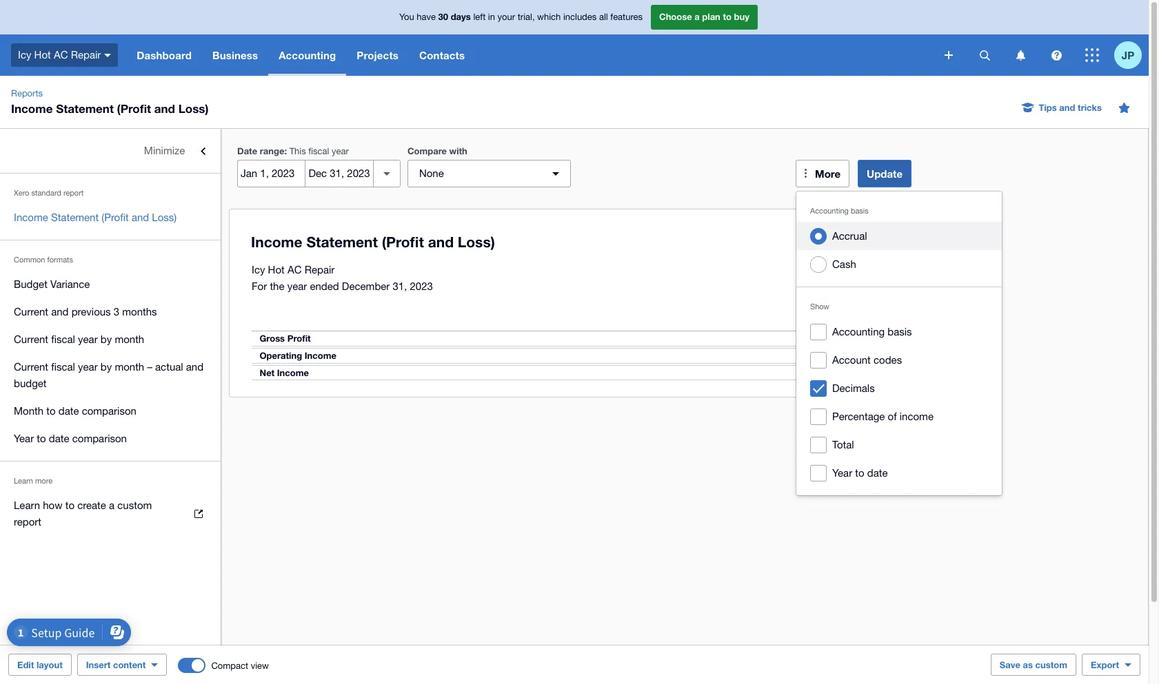Task type: locate. For each thing, give the bounding box(es) containing it.
year
[[14, 433, 34, 445], [832, 467, 852, 479]]

-
[[885, 333, 889, 344], [885, 350, 889, 361]]

tricks
[[1078, 102, 1102, 113]]

learn left more
[[14, 477, 33, 485]]

accounting basis up account codes
[[832, 326, 912, 338]]

accounting basis button
[[796, 318, 1002, 346]]

month left –
[[115, 361, 144, 373]]

0 horizontal spatial report
[[14, 516, 41, 528]]

dashboard
[[137, 49, 192, 61]]

0 vertical spatial date
[[58, 405, 79, 417]]

cash button
[[796, 250, 1002, 279]]

comparison
[[82, 405, 136, 417], [72, 433, 127, 445]]

current and previous 3 months link
[[0, 299, 221, 326]]

svg image inside icy hot ac repair popup button
[[104, 54, 111, 57]]

2 vertical spatial accounting
[[832, 326, 885, 338]]

year down current fiscal year by month
[[78, 361, 98, 373]]

jp button
[[1114, 34, 1149, 76]]

to down total button
[[855, 467, 864, 479]]

percentage
[[832, 411, 885, 423]]

income inside reports income statement (profit and loss)
[[11, 101, 53, 116]]

compare with
[[407, 145, 467, 157]]

save as custom
[[1000, 660, 1067, 671]]

reports link
[[6, 87, 48, 101]]

month for current fiscal year by month – actual and budget
[[115, 361, 144, 373]]

year down total
[[832, 467, 852, 479]]

1 vertical spatial fiscal
[[51, 334, 75, 345]]

current fiscal year by month
[[14, 334, 144, 345]]

to inside button
[[855, 467, 864, 479]]

1 current from the top
[[14, 306, 48, 318]]

current for current fiscal year by month – actual and budget
[[14, 361, 48, 373]]

0 horizontal spatial loss)
[[152, 212, 177, 223]]

none
[[419, 168, 444, 179]]

1 horizontal spatial ac
[[287, 264, 302, 276]]

navigation
[[126, 34, 935, 76]]

this
[[289, 146, 306, 157]]

0 vertical spatial ac
[[54, 49, 68, 61]]

show
[[810, 303, 829, 311]]

0 vertical spatial learn
[[14, 477, 33, 485]]

compact
[[211, 661, 248, 671]]

loss) down the minimize
[[152, 212, 177, 223]]

and
[[154, 101, 175, 116], [1059, 102, 1075, 113], [132, 212, 149, 223], [51, 306, 69, 318], [186, 361, 203, 373]]

0 vertical spatial year
[[14, 433, 34, 445]]

custom
[[117, 500, 152, 512], [1035, 660, 1067, 671]]

1 vertical spatial month
[[115, 361, 144, 373]]

1 horizontal spatial year
[[832, 467, 852, 479]]

statement up minimize button
[[56, 101, 114, 116]]

year up select end date field at the left top
[[332, 146, 349, 157]]

month
[[115, 334, 144, 345], [115, 361, 144, 373]]

1 vertical spatial repair
[[305, 264, 335, 276]]

0 vertical spatial (profit
[[117, 101, 151, 116]]

(profit down minimize button
[[102, 212, 129, 223]]

ac inside icy hot ac repair for the year ended december 31, 2023
[[287, 264, 302, 276]]

month for current fiscal year by month
[[115, 334, 144, 345]]

0 vertical spatial -
[[885, 333, 889, 344]]

range
[[260, 145, 284, 157]]

list of convenience dates image
[[373, 160, 401, 188]]

learn for learn how to create a custom report
[[14, 500, 40, 512]]

1 by from the top
[[101, 334, 112, 345]]

0 vertical spatial accounting
[[279, 49, 336, 61]]

repair up ended
[[305, 264, 335, 276]]

0 vertical spatial fiscal
[[308, 146, 329, 157]]

1 horizontal spatial basis
[[888, 326, 912, 338]]

repair up reports income statement (profit and loss)
[[71, 49, 101, 61]]

- down accounting basis button
[[885, 350, 889, 361]]

group
[[796, 192, 1002, 496]]

(profit
[[117, 101, 151, 116], [102, 212, 129, 223]]

edit layout button
[[8, 654, 72, 676]]

edit
[[17, 660, 34, 671]]

2 by from the top
[[101, 361, 112, 373]]

Report title field
[[248, 227, 892, 259]]

year down month
[[14, 433, 34, 445]]

1 learn from the top
[[14, 477, 33, 485]]

0 vertical spatial loss)
[[178, 101, 209, 116]]

hot up the
[[268, 264, 285, 276]]

fiscal for current fiscal year by month
[[51, 334, 75, 345]]

0 vertical spatial report
[[63, 189, 84, 197]]

1 horizontal spatial report
[[63, 189, 84, 197]]

ac for icy hot ac repair
[[54, 49, 68, 61]]

1 vertical spatial hot
[[268, 264, 285, 276]]

to right month
[[46, 405, 56, 417]]

profit
[[288, 333, 311, 344]]

ac up profit
[[287, 264, 302, 276]]

a left 'plan'
[[695, 11, 700, 22]]

view
[[251, 661, 269, 671]]

year for year to date
[[832, 467, 852, 479]]

basis up accrual
[[851, 207, 869, 215]]

and inside "button"
[[1059, 102, 1075, 113]]

month inside current fiscal year by month – actual and budget
[[115, 361, 144, 373]]

current fiscal year by month – actual and budget
[[14, 361, 203, 390]]

icy hot ac repair
[[18, 49, 101, 61]]

date
[[237, 145, 257, 157]]

month to date comparison
[[14, 405, 136, 417]]

icy for icy hot ac repair
[[18, 49, 31, 61]]

1 vertical spatial loss)
[[152, 212, 177, 223]]

fiscal down current fiscal year by month
[[51, 361, 75, 373]]

income down xero
[[14, 212, 48, 223]]

comparison for month to date comparison
[[82, 405, 136, 417]]

1 vertical spatial current
[[14, 334, 48, 345]]

and inside reports income statement (profit and loss)
[[154, 101, 175, 116]]

year inside current fiscal year by month – actual and budget
[[78, 361, 98, 373]]

date down month to date comparison
[[49, 433, 69, 445]]

includes
[[563, 12, 597, 22]]

learn how to create a custom report link
[[0, 492, 221, 536]]

0 vertical spatial month
[[115, 334, 144, 345]]

by for current fiscal year by month
[[101, 334, 112, 345]]

banner containing jp
[[0, 0, 1149, 76]]

1 vertical spatial accounting basis
[[832, 326, 912, 338]]

1 vertical spatial report
[[14, 516, 41, 528]]

create
[[77, 500, 106, 512]]

svg image up reports income statement (profit and loss)
[[104, 54, 111, 57]]

0 horizontal spatial svg image
[[104, 54, 111, 57]]

0 vertical spatial by
[[101, 334, 112, 345]]

operating income
[[260, 350, 337, 361]]

export button
[[1082, 654, 1140, 676]]

1 horizontal spatial hot
[[268, 264, 285, 276]]

insert content button
[[77, 654, 167, 676]]

a right create
[[109, 500, 115, 512]]

to
[[723, 11, 732, 22], [46, 405, 56, 417], [37, 433, 46, 445], [855, 467, 864, 479], [65, 500, 75, 512]]

svg image
[[1085, 48, 1099, 62], [104, 54, 111, 57]]

by inside current fiscal year by month – actual and budget
[[101, 361, 112, 373]]

year to date button
[[796, 459, 1002, 487]]

list box
[[796, 192, 1002, 496]]

accounting inside button
[[832, 326, 885, 338]]

1 vertical spatial basis
[[888, 326, 912, 338]]

0 horizontal spatial hot
[[34, 49, 51, 61]]

1 vertical spatial learn
[[14, 500, 40, 512]]

1 vertical spatial comparison
[[72, 433, 127, 445]]

repair inside icy hot ac repair for the year ended december 31, 2023
[[305, 264, 335, 276]]

hot inside icy hot ac repair for the year ended december 31, 2023
[[268, 264, 285, 276]]

to right the how
[[65, 500, 75, 512]]

business button
[[202, 34, 268, 76]]

to for year to date comparison
[[37, 433, 46, 445]]

of
[[888, 411, 897, 423]]

2 vertical spatial date
[[867, 467, 888, 479]]

decimals
[[832, 383, 875, 394]]

by for current fiscal year by month – actual and budget
[[101, 361, 112, 373]]

Select start date field
[[238, 161, 305, 187]]

icy inside popup button
[[18, 49, 31, 61]]

current inside current fiscal year by month – actual and budget
[[14, 361, 48, 373]]

more
[[35, 477, 52, 485]]

projects button
[[346, 34, 409, 76]]

income
[[11, 101, 53, 116], [14, 212, 48, 223], [305, 350, 337, 361], [277, 368, 309, 379]]

basis inside button
[[888, 326, 912, 338]]

choose a plan to buy
[[659, 11, 749, 22]]

2 learn from the top
[[14, 500, 40, 512]]

previous
[[71, 306, 111, 318]]

report down learn more
[[14, 516, 41, 528]]

income down profit
[[305, 350, 337, 361]]

1 vertical spatial year
[[832, 467, 852, 479]]

year right the
[[287, 281, 307, 292]]

icy up for
[[252, 264, 265, 276]]

1 horizontal spatial icy
[[252, 264, 265, 276]]

update button
[[858, 160, 912, 188]]

comparison up year to date comparison link
[[82, 405, 136, 417]]

repair inside popup button
[[71, 49, 101, 61]]

0 horizontal spatial basis
[[851, 207, 869, 215]]

income for net income
[[277, 368, 309, 379]]

learn down learn more
[[14, 500, 40, 512]]

you have 30 days left in your trial, which includes all features
[[399, 11, 643, 22]]

loss)
[[178, 101, 209, 116], [152, 212, 177, 223]]

have
[[417, 12, 436, 22]]

svg image
[[979, 50, 990, 60], [1016, 50, 1025, 60], [1051, 50, 1061, 60], [945, 51, 953, 59]]

0 horizontal spatial ac
[[54, 49, 68, 61]]

ac up reports income statement (profit and loss)
[[54, 49, 68, 61]]

loss) up the minimize
[[178, 101, 209, 116]]

1 vertical spatial -
[[885, 350, 889, 361]]

icy up reports
[[18, 49, 31, 61]]

ac inside popup button
[[54, 49, 68, 61]]

1 vertical spatial a
[[109, 500, 115, 512]]

2 vertical spatial current
[[14, 361, 48, 373]]

common
[[14, 256, 45, 264]]

1 horizontal spatial loss)
[[178, 101, 209, 116]]

insert content
[[86, 660, 146, 671]]

0 vertical spatial comparison
[[82, 405, 136, 417]]

ac for icy hot ac repair for the year ended december 31, 2023
[[287, 264, 302, 276]]

date inside button
[[867, 467, 888, 479]]

dashboard link
[[126, 34, 202, 76]]

1 month from the top
[[115, 334, 144, 345]]

custom right create
[[117, 500, 152, 512]]

learn inside learn how to create a custom report
[[14, 500, 40, 512]]

0 vertical spatial hot
[[34, 49, 51, 61]]

report
[[63, 189, 84, 197], [14, 516, 41, 528]]

by down current and previous 3 months link
[[101, 334, 112, 345]]

year for year to date comparison
[[14, 433, 34, 445]]

comparison down month to date comparison link
[[72, 433, 127, 445]]

standard
[[31, 189, 61, 197]]

0 horizontal spatial icy
[[18, 49, 31, 61]]

year inside date range : this fiscal year
[[332, 146, 349, 157]]

1 vertical spatial icy
[[252, 264, 265, 276]]

2 - from the top
[[885, 350, 889, 361]]

to down month
[[37, 433, 46, 445]]

contacts button
[[409, 34, 475, 76]]

fiscal right this
[[308, 146, 329, 157]]

insert
[[86, 660, 111, 671]]

0 vertical spatial current
[[14, 306, 48, 318]]

accounting basis up accrual
[[810, 207, 869, 215]]

fiscal
[[308, 146, 329, 157], [51, 334, 75, 345], [51, 361, 75, 373]]

date up year to date comparison
[[58, 405, 79, 417]]

2 vertical spatial fiscal
[[51, 361, 75, 373]]

0 vertical spatial repair
[[71, 49, 101, 61]]

repair for icy hot ac repair for the year ended december 31, 2023
[[305, 264, 335, 276]]

banner
[[0, 0, 1149, 76]]

1 - from the top
[[885, 333, 889, 344]]

1 horizontal spatial custom
[[1035, 660, 1067, 671]]

features
[[610, 12, 643, 22]]

fiscal inside date range : this fiscal year
[[308, 146, 329, 157]]

0 vertical spatial custom
[[117, 500, 152, 512]]

date down total button
[[867, 467, 888, 479]]

2 month from the top
[[115, 361, 144, 373]]

more
[[815, 168, 841, 180]]

income down operating income on the left of the page
[[277, 368, 309, 379]]

1 horizontal spatial repair
[[305, 264, 335, 276]]

(profit up minimize button
[[117, 101, 151, 116]]

and inside current fiscal year by month – actual and budget
[[186, 361, 203, 373]]

fiscal inside current fiscal year by month – actual and budget
[[51, 361, 75, 373]]

statement inside reports income statement (profit and loss)
[[56, 101, 114, 116]]

budget
[[14, 378, 47, 390]]

trial,
[[518, 12, 535, 22]]

3 current from the top
[[14, 361, 48, 373]]

year inside button
[[832, 467, 852, 479]]

loss) inside reports income statement (profit and loss)
[[178, 101, 209, 116]]

custom right as
[[1035, 660, 1067, 671]]

month down months
[[115, 334, 144, 345]]

contacts
[[419, 49, 465, 61]]

1 vertical spatial (profit
[[102, 212, 129, 223]]

0 horizontal spatial repair
[[71, 49, 101, 61]]

statement down xero standard report
[[51, 212, 99, 223]]

1 vertical spatial custom
[[1035, 660, 1067, 671]]

icy hot ac repair for the year ended december 31, 2023
[[252, 264, 433, 292]]

icy inside icy hot ac repair for the year ended december 31, 2023
[[252, 264, 265, 276]]

1 vertical spatial date
[[49, 433, 69, 445]]

the
[[270, 281, 284, 292]]

hot up reports
[[34, 49, 51, 61]]

svg image left jp at right
[[1085, 48, 1099, 62]]

learn more
[[14, 477, 52, 485]]

hot for icy hot ac repair
[[34, 49, 51, 61]]

1 horizontal spatial a
[[695, 11, 700, 22]]

30
[[438, 11, 448, 22]]

0 horizontal spatial custom
[[117, 500, 152, 512]]

1 vertical spatial by
[[101, 361, 112, 373]]

2 current from the top
[[14, 334, 48, 345]]

0 vertical spatial basis
[[851, 207, 869, 215]]

income down reports link at the left of page
[[11, 101, 53, 116]]

hot inside icy hot ac repair popup button
[[34, 49, 51, 61]]

0 horizontal spatial year
[[14, 433, 34, 445]]

0 vertical spatial icy
[[18, 49, 31, 61]]

0 horizontal spatial a
[[109, 500, 115, 512]]

report right the standard at top
[[63, 189, 84, 197]]

custom inside learn how to create a custom report
[[117, 500, 152, 512]]

0 vertical spatial statement
[[56, 101, 114, 116]]

learn how to create a custom report
[[14, 500, 152, 528]]

basis up account codes button
[[888, 326, 912, 338]]

1 vertical spatial ac
[[287, 264, 302, 276]]

by down current fiscal year by month link
[[101, 361, 112, 373]]

navigation containing dashboard
[[126, 34, 935, 76]]

basis
[[851, 207, 869, 215], [888, 326, 912, 338]]

accounting
[[279, 49, 336, 61], [810, 207, 849, 215], [832, 326, 885, 338]]

tips and tricks
[[1039, 102, 1102, 113]]

accrual
[[832, 230, 867, 242]]

fiscal down current and previous 3 months
[[51, 334, 75, 345]]

- up codes
[[885, 333, 889, 344]]

to for year to date
[[855, 467, 864, 479]]

Select end date field
[[306, 161, 373, 187]]



Task type: vqa. For each thing, say whether or not it's contained in the screenshot.
the Current fiscal year by month on the left of the page
yes



Task type: describe. For each thing, give the bounding box(es) containing it.
to left buy
[[723, 11, 732, 22]]

account
[[832, 354, 871, 366]]

icy hot ac repair button
[[0, 34, 126, 76]]

save
[[1000, 660, 1020, 671]]

budget variance link
[[0, 271, 221, 299]]

date for year to date comparison
[[49, 433, 69, 445]]

remove from favorites image
[[1110, 94, 1138, 121]]

budget
[[14, 279, 48, 290]]

current fiscal year by month link
[[0, 326, 221, 354]]

common formats
[[14, 256, 73, 264]]

layout
[[36, 660, 63, 671]]

current and previous 3 months
[[14, 306, 157, 318]]

content
[[113, 660, 146, 671]]

months
[[122, 306, 157, 318]]

income for reports income statement (profit and loss)
[[11, 101, 53, 116]]

reports income statement (profit and loss)
[[11, 88, 209, 116]]

none button
[[407, 160, 571, 188]]

accounting basis inside accounting basis button
[[832, 326, 912, 338]]

year to date comparison link
[[0, 425, 221, 453]]

with
[[449, 145, 467, 157]]

xero
[[14, 189, 29, 197]]

current for current and previous 3 months
[[14, 306, 48, 318]]

minimize button
[[0, 137, 221, 165]]

tips and tricks button
[[1014, 97, 1110, 119]]

how
[[43, 500, 62, 512]]

you
[[399, 12, 414, 22]]

year down current and previous 3 months
[[78, 334, 98, 345]]

save as custom button
[[991, 654, 1076, 676]]

account codes button
[[796, 346, 1002, 374]]

group containing accrual
[[796, 192, 1002, 496]]

budget variance
[[14, 279, 90, 290]]

reports
[[11, 88, 43, 99]]

month to date comparison link
[[0, 398, 221, 425]]

in
[[488, 12, 495, 22]]

list box containing accrual
[[796, 192, 1002, 496]]

variance
[[50, 279, 90, 290]]

- for operating income
[[885, 350, 889, 361]]

0 vertical spatial accounting basis
[[810, 207, 869, 215]]

december
[[342, 281, 390, 292]]

to for month to date comparison
[[46, 405, 56, 417]]

ended
[[310, 281, 339, 292]]

(profit inside reports income statement (profit and loss)
[[117, 101, 151, 116]]

compact view
[[211, 661, 269, 671]]

–
[[147, 361, 152, 373]]

net income
[[260, 368, 309, 379]]

2023
[[410, 281, 433, 292]]

more button
[[796, 160, 849, 188]]

learn for learn more
[[14, 477, 33, 485]]

custom inside 'save as custom' button
[[1035, 660, 1067, 671]]

accounting inside popup button
[[279, 49, 336, 61]]

date range : this fiscal year
[[237, 145, 349, 157]]

year inside icy hot ac repair for the year ended december 31, 2023
[[287, 281, 307, 292]]

report inside learn how to create a custom report
[[14, 516, 41, 528]]

date for year to date
[[867, 467, 888, 479]]

actual
[[155, 361, 183, 373]]

buy
[[734, 11, 749, 22]]

account codes
[[832, 354, 902, 366]]

left
[[473, 12, 486, 22]]

1 horizontal spatial svg image
[[1085, 48, 1099, 62]]

:
[[284, 145, 287, 157]]

decimals button
[[796, 374, 1002, 403]]

percentage of income button
[[796, 403, 1002, 431]]

comparison for year to date comparison
[[72, 433, 127, 445]]

percentage of income
[[832, 411, 934, 423]]

repair for icy hot ac repair
[[71, 49, 101, 61]]

fiscal for current fiscal year by month – actual and budget
[[51, 361, 75, 373]]

all
[[599, 12, 608, 22]]

cash
[[832, 259, 856, 270]]

a inside learn how to create a custom report
[[109, 500, 115, 512]]

3
[[114, 306, 119, 318]]

jp
[[1122, 49, 1134, 61]]

income
[[900, 411, 934, 423]]

income for operating income
[[305, 350, 337, 361]]

business
[[212, 49, 258, 61]]

projects
[[357, 49, 399, 61]]

total
[[832, 439, 854, 451]]

0 vertical spatial a
[[695, 11, 700, 22]]

gross profit
[[260, 333, 311, 344]]

current for current fiscal year by month
[[14, 334, 48, 345]]

formats
[[47, 256, 73, 264]]

accrual button
[[796, 222, 1002, 250]]

as
[[1023, 660, 1033, 671]]

icy for icy hot ac repair for the year ended december 31, 2023
[[252, 264, 265, 276]]

tips
[[1039, 102, 1057, 113]]

date for month to date comparison
[[58, 405, 79, 417]]

gross
[[260, 333, 285, 344]]

current fiscal year by month – actual and budget link
[[0, 354, 221, 398]]

report output element
[[252, 306, 897, 381]]

plan
[[702, 11, 720, 22]]

edit layout
[[17, 660, 63, 671]]

1 vertical spatial statement
[[51, 212, 99, 223]]

income statement (profit and loss) link
[[0, 204, 221, 232]]

- for gross profit
[[885, 333, 889, 344]]

which
[[537, 12, 561, 22]]

year to date comparison
[[14, 433, 127, 445]]

export
[[1091, 660, 1119, 671]]

choose
[[659, 11, 692, 22]]

1 vertical spatial accounting
[[810, 207, 849, 215]]

hot for icy hot ac repair for the year ended december 31, 2023
[[268, 264, 285, 276]]

codes
[[874, 354, 902, 366]]

xero standard report
[[14, 189, 84, 197]]

to inside learn how to create a custom report
[[65, 500, 75, 512]]



